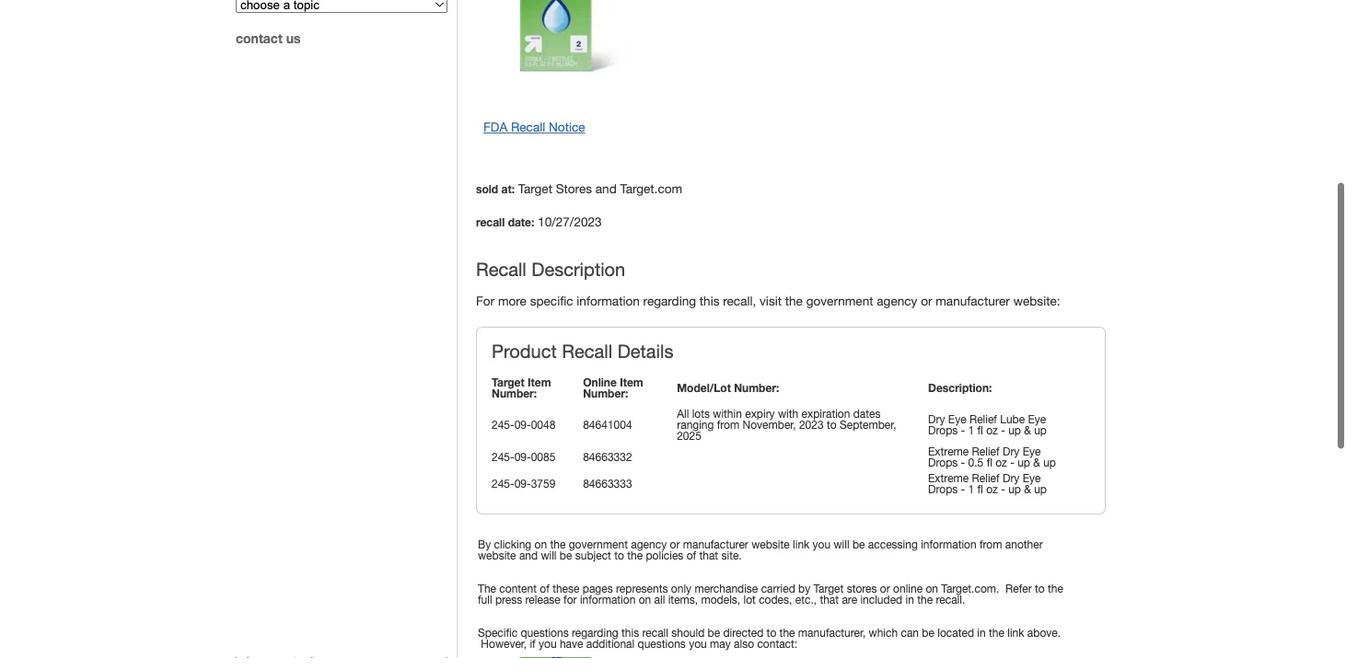 Task type: describe. For each thing, give the bounding box(es) containing it.
contact us
[[236, 30, 301, 46]]

carried
[[761, 582, 795, 595]]

represents
[[616, 582, 668, 595]]

2 horizontal spatial or
[[921, 294, 932, 308]]

you inside by clicking on the government agency or manufacturer website link you will be accessing information from another website and will be subject to the policies of that site.
[[813, 538, 831, 550]]

0 horizontal spatial website
[[478, 549, 516, 561]]

full
[[478, 593, 492, 606]]

to inside by clicking on the government agency or manufacturer website link you will be accessing information from another website and will be subject to the policies of that site.
[[614, 549, 624, 561]]

on inside by clicking on the government agency or manufacturer website link you will be accessing information from another website and will be subject to the policies of that site.
[[534, 538, 547, 550]]

for
[[476, 294, 495, 308]]

item for online item number:
[[620, 375, 643, 388]]

& for extreme relief dry eye drops - 0.5 fl oz - up & up
[[1033, 456, 1040, 468]]

codes,
[[759, 593, 792, 606]]

3759
[[531, 477, 556, 490]]

by
[[478, 538, 491, 550]]

& inside the dry eye relief lube eye drops - 1 fl oz - up & up
[[1024, 423, 1031, 436]]

0 vertical spatial target
[[518, 181, 552, 196]]

have
[[560, 637, 583, 650]]

contact
[[236, 30, 282, 46]]

these
[[553, 582, 580, 595]]

be left "accessing"
[[852, 538, 865, 550]]

eye down description:
[[948, 412, 966, 425]]

at:
[[501, 183, 515, 196]]

0.5
[[968, 456, 984, 468]]

directed
[[723, 626, 763, 639]]

10/27/2023
[[538, 214, 602, 229]]

dry for extreme relief dry eye drops - 0.5 fl oz - up & up
[[1003, 445, 1020, 457]]

0 vertical spatial information
[[577, 294, 640, 308]]

2 horizontal spatial number:
[[734, 381, 779, 394]]

specific
[[530, 294, 573, 308]]

also
[[734, 637, 754, 650]]

however,
[[481, 637, 527, 650]]

clicking
[[494, 538, 531, 550]]

the up above.
[[1048, 582, 1063, 595]]

extreme for 0.5
[[928, 445, 969, 457]]

2025
[[677, 429, 701, 442]]

information inside by clicking on the government agency or manufacturer website link you will be accessing information from another website and will be subject to the policies of that site.
[[921, 538, 976, 550]]

all lots within expiry with expiration dates ranging from november, 2023 to september, 2025
[[677, 407, 896, 442]]

84663333
[[583, 477, 632, 490]]

etc.,
[[795, 593, 817, 606]]

online item number:
[[583, 375, 643, 399]]

more
[[498, 294, 527, 308]]

content
[[499, 582, 537, 595]]

site.
[[721, 549, 742, 561]]

contact us link
[[236, 30, 301, 46]]

which
[[869, 626, 898, 639]]

the left subject
[[550, 538, 566, 550]]

subject
[[575, 549, 611, 561]]

dry for extreme relief dry eye drops - 1 fl oz - up & up
[[1003, 471, 1020, 484]]

manufacturer inside by clicking on the government agency or manufacturer website link you will be accessing information from another website and will be subject to the policies of that site.
[[683, 538, 748, 550]]

oz for 0.5
[[995, 456, 1007, 468]]

all
[[677, 407, 689, 420]]

included
[[860, 593, 902, 606]]

fda recall notice link
[[483, 119, 585, 134]]

dates
[[853, 407, 881, 420]]

0 horizontal spatial will
[[541, 549, 557, 561]]

the down 'codes,'
[[779, 626, 795, 639]]

manufacturer,
[[798, 626, 866, 639]]

84641004
[[583, 418, 632, 431]]

0 vertical spatial this
[[700, 294, 720, 308]]

recall for fda
[[511, 119, 545, 134]]

fda recall notice
[[483, 119, 585, 134]]

recall,
[[723, 294, 756, 308]]

or inside the content of these pages represents only merchandise carried by target stores or online on target.com.  refer to the full press release for information on all items, models, lot codes, etc., that are included in the recall.
[[880, 582, 890, 595]]

the content of these pages represents only merchandise carried by target stores or online on target.com.  refer to the full press release for information on all items, models, lot codes, etc., that are included in the recall.
[[478, 582, 1063, 606]]

to inside 'specific questions regarding this recall should be directed to the manufacturer, which can be located in the link above. however, if you have additional questions you may also contact:'
[[767, 626, 776, 639]]

us
[[286, 30, 301, 46]]

agency inside by clicking on the government agency or manufacturer website link you will be accessing information from another website and will be subject to the policies of that site.
[[631, 538, 667, 550]]

fda
[[483, 119, 507, 134]]

2 horizontal spatial on
[[926, 582, 938, 595]]

specific
[[478, 626, 518, 639]]

if
[[530, 637, 536, 650]]

1 horizontal spatial website
[[751, 538, 790, 550]]

in inside 'specific questions regarding this recall should be directed to the manufacturer, which can be located in the link above. however, if you have additional questions you may also contact:'
[[977, 626, 986, 639]]

stores
[[847, 582, 877, 595]]

within
[[713, 407, 742, 420]]

government inside by clicking on the government agency or manufacturer website link you will be accessing information from another website and will be subject to the policies of that site.
[[569, 538, 628, 550]]

of inside by clicking on the government agency or manufacturer website link you will be accessing information from another website and will be subject to the policies of that site.
[[687, 549, 696, 561]]

lots
[[692, 407, 710, 420]]

in inside the content of these pages represents only merchandise carried by target stores or online on target.com.  refer to the full press release for information on all items, models, lot codes, etc., that are included in the recall.
[[906, 593, 914, 606]]

drops inside the dry eye relief lube eye drops - 1 fl oz - up & up
[[928, 423, 958, 436]]

target.com
[[620, 181, 682, 196]]

lot
[[743, 593, 756, 606]]

with
[[778, 407, 798, 420]]

by clicking on the government agency or manufacturer website link you will be accessing information from another website and will be subject to the policies of that site.
[[478, 538, 1043, 561]]

description
[[532, 259, 625, 280]]

recall inside 'specific questions regarding this recall should be directed to the manufacturer, which can be located in the link above. however, if you have additional questions you may also contact:'
[[642, 626, 668, 639]]

date:
[[508, 216, 534, 228]]

release
[[525, 593, 560, 606]]

0 horizontal spatial you
[[539, 637, 557, 650]]

press
[[495, 593, 522, 606]]

1 inside extreme relief dry eye drops - 1 fl oz - up & up
[[968, 482, 974, 495]]

number: for target item number:
[[492, 387, 537, 399]]

may
[[710, 637, 731, 650]]

oz inside the dry eye relief lube eye drops - 1 fl oz - up & up
[[986, 423, 998, 436]]

84663332
[[583, 450, 632, 463]]

policies
[[646, 549, 683, 561]]

item for target item number:
[[528, 375, 551, 388]]

eye right "lube"
[[1028, 412, 1046, 425]]

recall description
[[476, 259, 625, 280]]

information inside the content of these pages represents only merchandise carried by target stores or online on target.com.  refer to the full press release for information on all items, models, lot codes, etc., that are included in the recall.
[[580, 593, 636, 606]]

should
[[671, 626, 705, 639]]

september,
[[840, 418, 896, 431]]

recall inside recall date: 10/27/2023
[[476, 216, 505, 228]]

0 vertical spatial and
[[595, 181, 617, 196]]

relief for 0.5
[[972, 445, 999, 457]]

the right visit
[[785, 294, 803, 308]]

recall date: 10/27/2023
[[476, 214, 602, 229]]

or inside by clicking on the government agency or manufacturer website link you will be accessing information from another website and will be subject to the policies of that site.
[[670, 538, 680, 550]]

above.
[[1027, 626, 1061, 639]]

extreme relief dry eye drops - 0.5 fl oz - up & up
[[928, 445, 1056, 468]]

fl for 1
[[977, 482, 983, 495]]

for
[[564, 593, 577, 606]]

can
[[901, 626, 919, 639]]

be right can
[[922, 626, 934, 639]]



Task type: locate. For each thing, give the bounding box(es) containing it.
2 drops from the top
[[928, 456, 958, 468]]

number: up 245-09-0048
[[492, 387, 537, 399]]

1 vertical spatial relief
[[972, 445, 999, 457]]

1 vertical spatial fl
[[987, 456, 992, 468]]

1 245- from the top
[[492, 418, 514, 431]]

1 vertical spatial target
[[492, 375, 524, 388]]

eye inside extreme relief dry eye drops - 0.5 fl oz - up & up
[[1023, 445, 1041, 457]]

0 horizontal spatial regarding
[[572, 626, 618, 639]]

0085
[[531, 450, 556, 463]]

item right online
[[620, 375, 643, 388]]

245-09-0085
[[492, 450, 556, 463]]

1 vertical spatial drops
[[928, 456, 958, 468]]

1 vertical spatial information
[[921, 538, 976, 550]]

0 vertical spatial recall
[[476, 216, 505, 228]]

eye down extreme relief dry eye drops - 0.5 fl oz - up & up
[[1023, 471, 1041, 484]]

all
[[654, 593, 665, 606]]

0 horizontal spatial manufacturer
[[683, 538, 748, 550]]

target item number:
[[492, 375, 551, 399]]

product
[[492, 340, 557, 362]]

09-
[[514, 418, 531, 431], [514, 450, 531, 463], [514, 477, 531, 490]]

extreme relief dry eye drops - 1 fl oz - up & up
[[928, 471, 1047, 495]]

select up & up eyedrops image
[[476, 0, 635, 87]]

1 vertical spatial 09-
[[514, 450, 531, 463]]

dry down "lube"
[[1003, 445, 1020, 457]]

0 horizontal spatial link
[[793, 538, 810, 550]]

online
[[583, 375, 617, 388]]

0 horizontal spatial from
[[717, 418, 739, 431]]

details
[[617, 340, 673, 362]]

1 horizontal spatial on
[[639, 593, 651, 606]]

1 horizontal spatial questions
[[638, 637, 686, 650]]

that left are
[[820, 593, 839, 606]]

item inside target item number:
[[528, 375, 551, 388]]

1 vertical spatial oz
[[995, 456, 1007, 468]]

0 horizontal spatial of
[[540, 582, 549, 595]]

models,
[[701, 593, 740, 606]]

1 horizontal spatial number:
[[583, 387, 628, 399]]

245- down 245-09-0085
[[492, 477, 514, 490]]

and
[[595, 181, 617, 196], [519, 549, 538, 561]]

you right if
[[539, 637, 557, 650]]

1 vertical spatial manufacturer
[[683, 538, 748, 550]]

drops for extreme relief dry eye drops - 0.5 fl oz - up & up
[[928, 456, 958, 468]]

visit
[[760, 294, 782, 308]]

0 horizontal spatial recall
[[476, 216, 505, 228]]

recall up "more"
[[476, 259, 526, 280]]

on right the clicking
[[534, 538, 547, 550]]

09- up 245-09-0085
[[514, 418, 531, 431]]

1 vertical spatial 1
[[968, 482, 974, 495]]

the left recall. at the bottom right of page
[[917, 593, 933, 606]]

to right 2023
[[827, 418, 837, 431]]

number: up 84641004
[[583, 387, 628, 399]]

the right located
[[989, 626, 1004, 639]]

fl inside the dry eye relief lube eye drops - 1 fl oz - up & up
[[977, 423, 983, 436]]

1 horizontal spatial in
[[977, 626, 986, 639]]

2 vertical spatial 09-
[[514, 477, 531, 490]]

in right located
[[977, 626, 986, 639]]

1 item from the left
[[528, 375, 551, 388]]

number: inside target item number:
[[492, 387, 537, 399]]

1 vertical spatial of
[[540, 582, 549, 595]]

1 vertical spatial agency
[[631, 538, 667, 550]]

2 vertical spatial target
[[813, 582, 844, 595]]

item inside online item number:
[[620, 375, 643, 388]]

1 horizontal spatial recall
[[642, 626, 668, 639]]

extreme inside extreme relief dry eye drops - 0.5 fl oz - up & up
[[928, 445, 969, 457]]

1 vertical spatial link
[[1007, 626, 1024, 639]]

to inside all lots within expiry with expiration dates ranging from november, 2023 to september, 2025
[[827, 418, 837, 431]]

extreme down the dry eye relief lube eye drops - 1 fl oz - up & up
[[928, 445, 969, 457]]

1 vertical spatial government
[[569, 538, 628, 550]]

stores
[[556, 181, 592, 196]]

09- for 0048
[[514, 418, 531, 431]]

that inside by clicking on the government agency or manufacturer website link you will be accessing information from another website and will be subject to the policies of that site.
[[699, 549, 718, 561]]

items,
[[668, 593, 698, 606]]

09- for 0085
[[514, 450, 531, 463]]

2 horizontal spatial you
[[813, 538, 831, 550]]

information down description
[[577, 294, 640, 308]]

09- up 245-09-3759 at the bottom left of the page
[[514, 450, 531, 463]]

website:
[[1013, 294, 1060, 308]]

in
[[906, 593, 914, 606], [977, 626, 986, 639]]

drops
[[928, 423, 958, 436], [928, 456, 958, 468], [928, 482, 958, 495]]

& down extreme relief dry eye drops - 0.5 fl oz - up & up
[[1024, 482, 1031, 495]]

3 drops from the top
[[928, 482, 958, 495]]

1 vertical spatial in
[[977, 626, 986, 639]]

0 horizontal spatial on
[[534, 538, 547, 550]]

are
[[842, 593, 857, 606]]

target right by
[[813, 582, 844, 595]]

november,
[[743, 418, 796, 431]]

dry down extreme relief dry eye drops - 0.5 fl oz - up & up
[[1003, 471, 1020, 484]]

description:
[[928, 381, 992, 394]]

fl for 0.5
[[987, 456, 992, 468]]

target
[[518, 181, 552, 196], [492, 375, 524, 388], [813, 582, 844, 595]]

2 vertical spatial 245-
[[492, 477, 514, 490]]

0 vertical spatial in
[[906, 593, 914, 606]]

1 horizontal spatial of
[[687, 549, 696, 561]]

relief inside the dry eye relief lube eye drops - 1 fl oz - up & up
[[969, 412, 997, 425]]

extreme
[[928, 445, 969, 457], [928, 471, 969, 484]]

government right visit
[[806, 294, 873, 308]]

2 item from the left
[[620, 375, 643, 388]]

0 vertical spatial extreme
[[928, 445, 969, 457]]

drops inside extreme relief dry eye drops - 1 fl oz - up & up
[[928, 482, 958, 495]]

that inside the content of these pages represents only merchandise carried by target stores or online on target.com.  refer to the full press release for information on all items, models, lot codes, etc., that are included in the recall.
[[820, 593, 839, 606]]

government up pages
[[569, 538, 628, 550]]

website up the
[[478, 549, 516, 561]]

1 vertical spatial this
[[621, 626, 639, 639]]

0 vertical spatial that
[[699, 549, 718, 561]]

0 vertical spatial oz
[[986, 423, 998, 436]]

1 up 0.5
[[968, 423, 974, 436]]

and inside by clicking on the government agency or manufacturer website link you will be accessing information from another website and will be subject to the policies of that site.
[[519, 549, 538, 561]]

drops for extreme relief dry eye drops - 1 fl oz - up & up
[[928, 482, 958, 495]]

fl
[[977, 423, 983, 436], [987, 456, 992, 468], [977, 482, 983, 495]]

0 vertical spatial relief
[[969, 412, 997, 425]]

specific questions regarding this recall should be directed to the manufacturer, which can be located in the link above. however, if you have additional questions you may also contact:
[[478, 626, 1061, 650]]

regarding inside 'specific questions regarding this recall should be directed to the manufacturer, which can be located in the link above. however, if you have additional questions you may also contact:'
[[572, 626, 618, 639]]

website right site.
[[751, 538, 790, 550]]

that
[[699, 549, 718, 561], [820, 593, 839, 606]]

0 horizontal spatial or
[[670, 538, 680, 550]]

from inside by clicking on the government agency or manufacturer website link you will be accessing information from another website and will be subject to the policies of that site.
[[980, 538, 1002, 550]]

that left site.
[[699, 549, 718, 561]]

drops inside extreme relief dry eye drops - 0.5 fl oz - up & up
[[928, 456, 958, 468]]

2 vertical spatial &
[[1024, 482, 1031, 495]]

from right lots
[[717, 418, 739, 431]]

be
[[852, 538, 865, 550], [560, 549, 572, 561], [708, 626, 720, 639], [922, 626, 934, 639]]

recall
[[476, 216, 505, 228], [642, 626, 668, 639]]

relief left "lube"
[[969, 412, 997, 425]]

245- for 245-09-0085
[[492, 450, 514, 463]]

will up these
[[541, 549, 557, 561]]

for more specific information regarding this recall, visit the government agency or manufacturer website:
[[476, 294, 1060, 308]]

1 horizontal spatial regarding
[[643, 294, 696, 308]]

0 vertical spatial 09-
[[514, 418, 531, 431]]

2 1 from the top
[[968, 482, 974, 495]]

number: for online item number:
[[583, 387, 628, 399]]

& inside extreme relief dry eye drops - 1 fl oz - up & up
[[1024, 482, 1031, 495]]

this inside 'specific questions regarding this recall should be directed to the manufacturer, which can be located in the link above. however, if you have additional questions you may also contact:'
[[621, 626, 639, 639]]

1 vertical spatial regarding
[[572, 626, 618, 639]]

fl inside extreme relief dry eye drops - 0.5 fl oz - up & up
[[987, 456, 992, 468]]

relief for 1
[[972, 471, 999, 484]]

recall left date:
[[476, 216, 505, 228]]

relief down the dry eye relief lube eye drops - 1 fl oz - up & up
[[972, 445, 999, 457]]

information right the for on the left bottom
[[580, 593, 636, 606]]

this left 'recall,'
[[700, 294, 720, 308]]

contact:
[[757, 637, 797, 650]]

drops left 0.5
[[928, 456, 958, 468]]

2 vertical spatial recall
[[562, 340, 612, 362]]

and up the content
[[519, 549, 538, 561]]

1 vertical spatial or
[[670, 538, 680, 550]]

notice
[[549, 119, 585, 134]]

& up extreme relief dry eye drops - 0.5 fl oz - up & up
[[1024, 423, 1031, 436]]

drops down description:
[[928, 423, 958, 436]]

from inside all lots within expiry with expiration dates ranging from november, 2023 to september, 2025
[[717, 418, 739, 431]]

1 vertical spatial 245-
[[492, 450, 514, 463]]

& up extreme relief dry eye drops - 1 fl oz - up & up
[[1033, 456, 1040, 468]]

be right should
[[708, 626, 720, 639]]

item down the product
[[528, 375, 551, 388]]

2 245- from the top
[[492, 450, 514, 463]]

additional
[[586, 637, 635, 650]]

link left above.
[[1007, 626, 1024, 639]]

2023
[[799, 418, 824, 431]]

2 vertical spatial or
[[880, 582, 890, 595]]

pages
[[583, 582, 613, 595]]

0 horizontal spatial this
[[621, 626, 639, 639]]

0 horizontal spatial agency
[[631, 538, 667, 550]]

oz down extreme relief dry eye drops - 0.5 fl oz - up & up
[[986, 482, 998, 495]]

245-09-3759
[[492, 477, 556, 490]]

target.com.
[[941, 582, 999, 595]]

0 vertical spatial or
[[921, 294, 932, 308]]

245- for 245-09-3759
[[492, 477, 514, 490]]

1 09- from the top
[[514, 418, 531, 431]]

0 vertical spatial fl
[[977, 423, 983, 436]]

relief
[[969, 412, 997, 425], [972, 445, 999, 457], [972, 471, 999, 484]]

1 1 from the top
[[968, 423, 974, 436]]

1 vertical spatial recall
[[476, 259, 526, 280]]

1 vertical spatial recall
[[642, 626, 668, 639]]

0 vertical spatial 1
[[968, 423, 974, 436]]

1 inside the dry eye relief lube eye drops - 1 fl oz - up & up
[[968, 423, 974, 436]]

dry eye relief lube eye drops - 1 fl oz - up & up
[[928, 412, 1047, 436]]

dry down description:
[[928, 412, 945, 425]]

manufacturer
[[936, 294, 1010, 308], [683, 538, 748, 550]]

another
[[1005, 538, 1043, 550]]

1 vertical spatial and
[[519, 549, 538, 561]]

0 vertical spatial regarding
[[643, 294, 696, 308]]

questions down all
[[638, 637, 686, 650]]

ranging
[[677, 418, 714, 431]]

regarding down the for on the left bottom
[[572, 626, 618, 639]]

1 drops from the top
[[928, 423, 958, 436]]

1 extreme from the top
[[928, 445, 969, 457]]

dry inside extreme relief dry eye drops - 0.5 fl oz - up & up
[[1003, 445, 1020, 457]]

oz
[[986, 423, 998, 436], [995, 456, 1007, 468], [986, 482, 998, 495]]

link inside by clicking on the government agency or manufacturer website link you will be accessing information from another website and will be subject to the policies of that site.
[[793, 538, 810, 550]]

eye
[[948, 412, 966, 425], [1028, 412, 1046, 425], [1023, 445, 1041, 457], [1023, 471, 1041, 484]]

245-
[[492, 418, 514, 431], [492, 450, 514, 463], [492, 477, 514, 490]]

2 vertical spatial information
[[580, 593, 636, 606]]

in right included
[[906, 593, 914, 606]]

online
[[893, 582, 923, 595]]

extreme down 0.5
[[928, 471, 969, 484]]

on left all
[[639, 593, 651, 606]]

3 245- from the top
[[492, 477, 514, 490]]

relief inside extreme relief dry eye drops - 0.5 fl oz - up & up
[[972, 445, 999, 457]]

1 horizontal spatial item
[[620, 375, 643, 388]]

& for extreme relief dry eye drops - 1 fl oz - up & up
[[1024, 482, 1031, 495]]

recall for product
[[562, 340, 612, 362]]

2 vertical spatial drops
[[928, 482, 958, 495]]

1 horizontal spatial link
[[1007, 626, 1024, 639]]

245- for 245-09-0048
[[492, 418, 514, 431]]

recall up online
[[562, 340, 612, 362]]

of inside the content of these pages represents only merchandise carried by target stores or online on target.com.  refer to the full press release for information on all items, models, lot codes, etc., that are included in the recall.
[[540, 582, 549, 595]]

you left may
[[689, 637, 707, 650]]

2 vertical spatial relief
[[972, 471, 999, 484]]

merchandise
[[695, 582, 758, 595]]

to
[[827, 418, 837, 431], [614, 549, 624, 561], [1035, 582, 1045, 595], [767, 626, 776, 639]]

recall left should
[[642, 626, 668, 639]]

1 horizontal spatial this
[[700, 294, 720, 308]]

item
[[528, 375, 551, 388], [620, 375, 643, 388]]

questions down release
[[521, 626, 569, 639]]

2 vertical spatial oz
[[986, 482, 998, 495]]

0 horizontal spatial item
[[528, 375, 551, 388]]

relief down 0.5
[[972, 471, 999, 484]]

the
[[478, 582, 496, 595]]

lube
[[1000, 412, 1025, 425]]

oz up extreme relief dry eye drops - 1 fl oz - up & up
[[995, 456, 1007, 468]]

2 09- from the top
[[514, 450, 531, 463]]

of right policies at the bottom of the page
[[687, 549, 696, 561]]

245-09-0048
[[492, 418, 556, 431]]

1 horizontal spatial will
[[834, 538, 849, 550]]

2 vertical spatial fl
[[977, 482, 983, 495]]

of left these
[[540, 582, 549, 595]]

relief inside extreme relief dry eye drops - 1 fl oz - up & up
[[972, 471, 999, 484]]

0 vertical spatial &
[[1024, 423, 1031, 436]]

245- up 245-09-0085
[[492, 418, 514, 431]]

located
[[937, 626, 974, 639]]

regarding up details
[[643, 294, 696, 308]]

0 horizontal spatial questions
[[521, 626, 569, 639]]

link inside 'specific questions regarding this recall should be directed to the manufacturer, which can be located in the link above. however, if you have additional questions you may also contact:'
[[1007, 626, 1024, 639]]

0 vertical spatial manufacturer
[[936, 294, 1010, 308]]

0 vertical spatial government
[[806, 294, 873, 308]]

to up above.
[[1035, 582, 1045, 595]]

1 horizontal spatial manufacturer
[[936, 294, 1010, 308]]

1 horizontal spatial government
[[806, 294, 873, 308]]

drops down extreme relief dry eye drops - 0.5 fl oz - up & up
[[928, 482, 958, 495]]

be left subject
[[560, 549, 572, 561]]

only
[[671, 582, 691, 595]]

& inside extreme relief dry eye drops - 0.5 fl oz - up & up
[[1033, 456, 1040, 468]]

manufacturer up merchandise
[[683, 538, 748, 550]]

1 vertical spatial that
[[820, 593, 839, 606]]

by
[[798, 582, 810, 595]]

0 vertical spatial from
[[717, 418, 739, 431]]

dry inside the dry eye relief lube eye drops - 1 fl oz - up & up
[[928, 412, 945, 425]]

fl down 0.5
[[977, 482, 983, 495]]

dry
[[928, 412, 945, 425], [1003, 445, 1020, 457], [1003, 471, 1020, 484]]

the left policies at the bottom of the page
[[627, 549, 643, 561]]

09- down 245-09-0085
[[514, 477, 531, 490]]

09- for 3759
[[514, 477, 531, 490]]

number: inside online item number:
[[583, 387, 628, 399]]

oz left "lube"
[[986, 423, 998, 436]]

sold
[[476, 183, 498, 196]]

to right directed
[[767, 626, 776, 639]]

of
[[687, 549, 696, 561], [540, 582, 549, 595]]

3 09- from the top
[[514, 477, 531, 490]]

245- up 245-09-3759 at the bottom left of the page
[[492, 450, 514, 463]]

oz for 1
[[986, 482, 998, 495]]

model/lot number:
[[677, 381, 779, 394]]

you up etc.,
[[813, 538, 831, 550]]

1 vertical spatial from
[[980, 538, 1002, 550]]

oz inside extreme relief dry eye drops - 0.5 fl oz - up & up
[[995, 456, 1007, 468]]

expiry
[[745, 407, 775, 420]]

questions
[[521, 626, 569, 639], [638, 637, 686, 650]]

1 horizontal spatial agency
[[877, 294, 917, 308]]

fl up extreme relief dry eye drops - 0.5 fl oz - up & up
[[977, 423, 983, 436]]

target inside the content of these pages represents only merchandise carried by target stores or online on target.com.  refer to the full press release for information on all items, models, lot codes, etc., that are included in the recall.
[[813, 582, 844, 595]]

sold at: target stores and target.com
[[476, 181, 682, 196]]

eye down "lube"
[[1023, 445, 1041, 457]]

0 vertical spatial 245-
[[492, 418, 514, 431]]

information
[[577, 294, 640, 308], [921, 538, 976, 550], [580, 593, 636, 606]]

on
[[534, 538, 547, 550], [926, 582, 938, 595], [639, 593, 651, 606]]

0048
[[531, 418, 556, 431]]

0 vertical spatial of
[[687, 549, 696, 561]]

number: up expiry
[[734, 381, 779, 394]]

1 horizontal spatial you
[[689, 637, 707, 650]]

1 vertical spatial &
[[1033, 456, 1040, 468]]

0 vertical spatial agency
[[877, 294, 917, 308]]

and right stores
[[595, 181, 617, 196]]

target right at:
[[518, 181, 552, 196]]

product recall details
[[492, 340, 673, 362]]

&
[[1024, 423, 1031, 436], [1033, 456, 1040, 468], [1024, 482, 1031, 495]]

accessing
[[868, 538, 918, 550]]

to right subject
[[614, 549, 624, 561]]

1 horizontal spatial that
[[820, 593, 839, 606]]

1 vertical spatial extreme
[[928, 471, 969, 484]]

fl inside extreme relief dry eye drops - 1 fl oz - up & up
[[977, 482, 983, 495]]

extreme inside extreme relief dry eye drops - 1 fl oz - up & up
[[928, 471, 969, 484]]

recall right fda at the left of the page
[[511, 119, 545, 134]]

extreme for 1
[[928, 471, 969, 484]]

will up stores
[[834, 538, 849, 550]]

to inside the content of these pages represents only merchandise carried by target stores or online on target.com.  refer to the full press release for information on all items, models, lot codes, etc., that are included in the recall.
[[1035, 582, 1045, 595]]

1
[[968, 423, 974, 436], [968, 482, 974, 495]]

0 horizontal spatial and
[[519, 549, 538, 561]]

this down represents
[[621, 626, 639, 639]]

on right online in the bottom right of the page
[[926, 582, 938, 595]]

agency
[[877, 294, 917, 308], [631, 538, 667, 550]]

0 vertical spatial dry
[[928, 412, 945, 425]]

1 down 0.5
[[968, 482, 974, 495]]

fl right 0.5
[[987, 456, 992, 468]]

link up by
[[793, 538, 810, 550]]

1 horizontal spatial or
[[880, 582, 890, 595]]

1 vertical spatial dry
[[1003, 445, 1020, 457]]

0 vertical spatial recall
[[511, 119, 545, 134]]

0 vertical spatial drops
[[928, 423, 958, 436]]

eye inside extreme relief dry eye drops - 1 fl oz - up & up
[[1023, 471, 1041, 484]]

information up target.com.
[[921, 538, 976, 550]]

up
[[1008, 423, 1021, 436], [1034, 423, 1047, 436], [1017, 456, 1030, 468], [1043, 456, 1056, 468], [1008, 482, 1021, 495], [1034, 482, 1047, 495]]

target inside target item number:
[[492, 375, 524, 388]]

oz inside extreme relief dry eye drops - 1 fl oz - up & up
[[986, 482, 998, 495]]

dry inside extreme relief dry eye drops - 1 fl oz - up & up
[[1003, 471, 1020, 484]]

manufacturer left website:
[[936, 294, 1010, 308]]

0 horizontal spatial in
[[906, 593, 914, 606]]

2 extreme from the top
[[928, 471, 969, 484]]

from left 'another'
[[980, 538, 1002, 550]]

target down the product
[[492, 375, 524, 388]]

0 vertical spatial link
[[793, 538, 810, 550]]

you
[[813, 538, 831, 550], [539, 637, 557, 650], [689, 637, 707, 650]]



Task type: vqa. For each thing, say whether or not it's contained in the screenshot.
the left Will
yes



